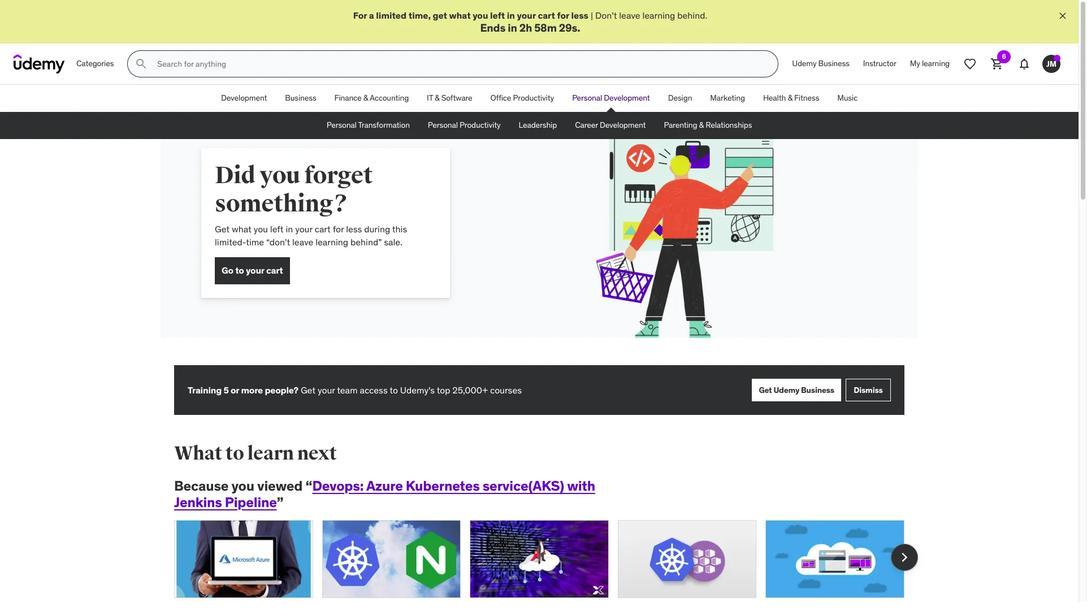 Task type: describe. For each thing, give the bounding box(es) containing it.
"
[[306, 478, 313, 495]]

training
[[188, 385, 222, 396]]

your inside for a limited time, get what you left in your cart for less | don't leave learning behind. ends in 2h 58m 29s .
[[517, 10, 536, 21]]

6
[[1003, 52, 1007, 61]]

1 vertical spatial business
[[285, 93, 317, 103]]

personal productivity
[[428, 120, 501, 130]]

you down what to learn next
[[232, 478, 255, 495]]

did
[[215, 161, 256, 190]]

parenting
[[664, 120, 698, 130]]

instructor
[[864, 58, 897, 69]]

top
[[437, 385, 451, 396]]

team
[[337, 385, 358, 396]]

finance & accounting
[[335, 93, 409, 103]]

for
[[353, 10, 367, 21]]

25,000+
[[453, 385, 488, 396]]

a
[[369, 10, 374, 21]]

devops: azure kubernetes service(aks) with jenkins pipeline link
[[174, 478, 596, 511]]

Search for anything text field
[[155, 54, 765, 74]]

jm link
[[1039, 50, 1066, 78]]

business link
[[276, 85, 326, 112]]

you up time
[[254, 224, 268, 235]]

personal transformation
[[327, 120, 410, 130]]

you have alerts image
[[1055, 55, 1061, 62]]

software
[[442, 93, 473, 103]]

my learning
[[911, 58, 950, 69]]

development for career development
[[600, 120, 646, 130]]

5
[[224, 385, 229, 396]]

viewed
[[257, 478, 303, 495]]

1 vertical spatial learning
[[923, 58, 950, 69]]

to for what to learn next
[[226, 442, 244, 466]]

notifications image
[[1018, 57, 1032, 71]]

6 link
[[984, 50, 1012, 78]]

& for accounting
[[364, 93, 368, 103]]

personal transformation link
[[318, 112, 419, 139]]

what to learn next
[[174, 442, 337, 466]]

health & fitness link
[[755, 85, 829, 112]]

udemy image
[[14, 54, 65, 74]]

1 vertical spatial to
[[390, 385, 398, 396]]

get udemy business link
[[753, 379, 842, 402]]

what
[[174, 442, 222, 466]]

udemy business
[[793, 58, 850, 69]]

& for relationships
[[700, 120, 704, 130]]

productivity for personal productivity
[[460, 120, 501, 130]]

sale.
[[384, 236, 403, 248]]

because you viewed "
[[174, 478, 313, 495]]

my
[[911, 58, 921, 69]]

marketing
[[711, 93, 746, 103]]

you inside for a limited time, get what you left in your cart for less | don't leave learning behind. ends in 2h 58m 29s .
[[473, 10, 489, 21]]

0 horizontal spatial cart
[[266, 265, 283, 276]]

leave inside for a limited time, get what you left in your cart for less | don't leave learning behind. ends in 2h 58m 29s .
[[620, 10, 641, 21]]

leadership link
[[510, 112, 566, 139]]

health & fitness
[[764, 93, 820, 103]]

career development link
[[566, 112, 655, 139]]

it & software link
[[418, 85, 482, 112]]

1 vertical spatial udemy
[[774, 385, 800, 395]]

go
[[222, 265, 234, 276]]

"don't
[[266, 236, 290, 248]]

1 horizontal spatial get
[[301, 385, 316, 396]]

cart for something?
[[315, 224, 331, 235]]

& for software
[[435, 93, 440, 103]]

productivity for office productivity
[[513, 93, 555, 103]]

2h 58m 29s
[[520, 21, 578, 35]]

to for go to your cart
[[235, 265, 244, 276]]

categories button
[[70, 50, 121, 78]]

2 horizontal spatial get
[[759, 385, 773, 395]]

|
[[591, 10, 594, 21]]

0 vertical spatial udemy
[[793, 58, 817, 69]]

learning inside did you forget something? get what you left in your cart for less during this limited-time "don't leave learning behind" sale.
[[316, 236, 349, 248]]

in for forget
[[286, 224, 293, 235]]

in for limited
[[507, 10, 515, 21]]

parenting & relationships
[[664, 120, 753, 130]]

devops:
[[313, 478, 364, 495]]

personal development link
[[564, 85, 659, 112]]

health
[[764, 93, 787, 103]]

get udemy business
[[759, 385, 835, 395]]

learn
[[247, 442, 294, 466]]

leadership
[[519, 120, 557, 130]]

access
[[360, 385, 388, 396]]

jenkins
[[174, 494, 222, 511]]

limited
[[376, 10, 407, 21]]

personal development
[[573, 93, 650, 103]]

office
[[491, 93, 512, 103]]

parenting & relationships link
[[655, 112, 762, 139]]

go to your cart link
[[215, 257, 290, 285]]

career
[[575, 120, 598, 130]]

learning inside for a limited time, get what you left in your cart for less | don't leave learning behind. ends in 2h 58m 29s .
[[643, 10, 676, 21]]

because
[[174, 478, 229, 495]]

behind.
[[678, 10, 708, 21]]

personal for personal productivity
[[428, 120, 458, 130]]

you right the did on the left top
[[260, 161, 300, 190]]

people?
[[265, 385, 299, 396]]

left for something?
[[270, 224, 284, 235]]

jm
[[1047, 59, 1057, 69]]

what for time,
[[450, 10, 471, 21]]

more
[[241, 385, 263, 396]]



Task type: vqa. For each thing, say whether or not it's contained in the screenshot.
'ace'
no



Task type: locate. For each thing, give the bounding box(es) containing it.
2 vertical spatial learning
[[316, 236, 349, 248]]

cart inside for a limited time, get what you left in your cart for less | don't leave learning behind. ends in 2h 58m 29s .
[[538, 10, 555, 21]]

1 vertical spatial what
[[232, 224, 252, 235]]

1 vertical spatial less
[[346, 224, 362, 235]]

to right 'go'
[[235, 265, 244, 276]]

0 vertical spatial productivity
[[513, 93, 555, 103]]

1 vertical spatial productivity
[[460, 120, 501, 130]]

0 horizontal spatial learning
[[316, 236, 349, 248]]

you up the ends
[[473, 10, 489, 21]]

2 vertical spatial to
[[226, 442, 244, 466]]

1 vertical spatial cart
[[315, 224, 331, 235]]

2 vertical spatial cart
[[266, 265, 283, 276]]

career development
[[575, 120, 646, 130]]

for for something?
[[333, 224, 344, 235]]

2 horizontal spatial cart
[[538, 10, 555, 21]]

time,
[[409, 10, 431, 21]]

productivity
[[513, 93, 555, 103], [460, 120, 501, 130]]

to
[[235, 265, 244, 276], [390, 385, 398, 396], [226, 442, 244, 466]]

your
[[517, 10, 536, 21], [295, 224, 313, 235], [246, 265, 265, 276], [318, 385, 335, 396]]

your inside did you forget something? get what you left in your cart for less during this limited-time "don't leave learning behind" sale.
[[295, 224, 313, 235]]

next image
[[896, 549, 914, 567]]

submit search image
[[135, 57, 148, 71]]

.
[[578, 21, 581, 35]]

go to your cart
[[222, 265, 283, 276]]

0 horizontal spatial for
[[333, 224, 344, 235]]

left for time,
[[491, 10, 505, 21]]

left up the ends
[[491, 10, 505, 21]]

music link
[[829, 85, 867, 112]]

devops: azure kubernetes service(aks) with jenkins pipeline
[[174, 478, 596, 511]]

0 horizontal spatial personal
[[327, 120, 357, 130]]

ends
[[481, 21, 506, 35]]

business left dismiss
[[802, 385, 835, 395]]

your right 'go'
[[246, 265, 265, 276]]

categories
[[76, 58, 114, 69]]

productivity up leadership
[[513, 93, 555, 103]]

marketing link
[[702, 85, 755, 112]]

office productivity
[[491, 93, 555, 103]]

with
[[568, 478, 596, 495]]

udemy business link
[[786, 50, 857, 78]]

don't
[[596, 10, 617, 21]]

finance & accounting link
[[326, 85, 418, 112]]

&
[[364, 93, 368, 103], [435, 93, 440, 103], [788, 93, 793, 103], [700, 120, 704, 130]]

cart
[[538, 10, 555, 21], [315, 224, 331, 235], [266, 265, 283, 276]]

1 horizontal spatial cart
[[315, 224, 331, 235]]

personal down "finance"
[[327, 120, 357, 130]]

0 horizontal spatial left
[[270, 224, 284, 235]]

development link
[[212, 85, 276, 112]]

0 vertical spatial what
[[450, 10, 471, 21]]

get
[[215, 224, 230, 235], [301, 385, 316, 396], [759, 385, 773, 395]]

close image
[[1058, 10, 1069, 21]]

dismiss button
[[846, 379, 892, 402]]

0 vertical spatial learning
[[643, 10, 676, 21]]

in inside did you forget something? get what you left in your cart for less during this limited-time "don't leave learning behind" sale.
[[286, 224, 293, 235]]

cart down "don't
[[266, 265, 283, 276]]

2 horizontal spatial personal
[[573, 93, 603, 103]]

what
[[450, 10, 471, 21], [232, 224, 252, 235]]

personal productivity link
[[419, 112, 510, 139]]

less for time,
[[572, 10, 589, 21]]

it & software
[[427, 93, 473, 103]]

or
[[231, 385, 239, 396]]

it
[[427, 93, 433, 103]]

for
[[557, 10, 570, 21], [333, 224, 344, 235]]

get inside did you forget something? get what you left in your cart for less during this limited-time "don't leave learning behind" sale.
[[215, 224, 230, 235]]

1 horizontal spatial for
[[557, 10, 570, 21]]

2 horizontal spatial learning
[[923, 58, 950, 69]]

0 vertical spatial cart
[[538, 10, 555, 21]]

get
[[433, 10, 447, 21]]

for inside for a limited time, get what you left in your cart for less | don't leave learning behind. ends in 2h 58m 29s .
[[557, 10, 570, 21]]

time
[[246, 236, 264, 248]]

1 horizontal spatial less
[[572, 10, 589, 21]]

cart for time,
[[538, 10, 555, 21]]

2 vertical spatial business
[[802, 385, 835, 395]]

what for something?
[[232, 224, 252, 235]]

business left "finance"
[[285, 93, 317, 103]]

personal up career
[[573, 93, 603, 103]]

for for time,
[[557, 10, 570, 21]]

what inside did you forget something? get what you left in your cart for less during this limited-time "don't leave learning behind" sale.
[[232, 224, 252, 235]]

leave right don't
[[620, 10, 641, 21]]

less for something?
[[346, 224, 362, 235]]

personal for personal transformation
[[327, 120, 357, 130]]

office productivity link
[[482, 85, 564, 112]]

cart inside did you forget something? get what you left in your cart for less during this limited-time "don't leave learning behind" sale.
[[315, 224, 331, 235]]

0 horizontal spatial get
[[215, 224, 230, 235]]

1 vertical spatial left
[[270, 224, 284, 235]]

transformation
[[358, 120, 410, 130]]

dismiss
[[854, 385, 884, 395]]

0 vertical spatial left
[[491, 10, 505, 21]]

learning right 'my'
[[923, 58, 950, 69]]

development
[[221, 93, 267, 103], [604, 93, 650, 103], [600, 120, 646, 130]]

for up 2h 58m 29s
[[557, 10, 570, 21]]

your up 2h 58m 29s
[[517, 10, 536, 21]]

kubernetes
[[406, 478, 480, 495]]

personal
[[573, 93, 603, 103], [327, 120, 357, 130], [428, 120, 458, 130]]

0 vertical spatial leave
[[620, 10, 641, 21]]

left
[[491, 10, 505, 21], [270, 224, 284, 235]]

1 horizontal spatial leave
[[620, 10, 641, 21]]

azure
[[367, 478, 403, 495]]

less inside did you forget something? get what you left in your cart for less during this limited-time "don't leave learning behind" sale.
[[346, 224, 362, 235]]

to up because you viewed "
[[226, 442, 244, 466]]

left up "don't
[[270, 224, 284, 235]]

cart down something?
[[315, 224, 331, 235]]

0 horizontal spatial what
[[232, 224, 252, 235]]

limited-
[[215, 236, 246, 248]]

my learning link
[[904, 50, 957, 78]]

leave inside did you forget something? get what you left in your cart for less during this limited-time "don't leave learning behind" sale.
[[293, 236, 314, 248]]

personal for personal development
[[573, 93, 603, 103]]

udemy
[[793, 58, 817, 69], [774, 385, 800, 395]]

carousel element
[[174, 520, 919, 603]]

fitness
[[795, 93, 820, 103]]

0 vertical spatial for
[[557, 10, 570, 21]]

1 horizontal spatial left
[[491, 10, 505, 21]]

what right get
[[450, 10, 471, 21]]

& right it on the top left of page
[[435, 93, 440, 103]]

learning left behind.
[[643, 10, 676, 21]]

for left during
[[333, 224, 344, 235]]

0 vertical spatial to
[[235, 265, 244, 276]]

what up limited-
[[232, 224, 252, 235]]

left inside for a limited time, get what you left in your cart for less | don't leave learning behind. ends in 2h 58m 29s .
[[491, 10, 505, 21]]

your left team
[[318, 385, 335, 396]]

music
[[838, 93, 858, 103]]

& for fitness
[[788, 93, 793, 103]]

& right health
[[788, 93, 793, 103]]

0 horizontal spatial leave
[[293, 236, 314, 248]]

during
[[364, 224, 391, 235]]

leave right "don't
[[293, 236, 314, 248]]

this
[[393, 224, 407, 235]]

1 horizontal spatial personal
[[428, 120, 458, 130]]

1 horizontal spatial what
[[450, 10, 471, 21]]

less inside for a limited time, get what you left in your cart for less | don't leave learning behind. ends in 2h 58m 29s .
[[572, 10, 589, 21]]

udemy's
[[400, 385, 435, 396]]

1 vertical spatial for
[[333, 224, 344, 235]]

courses
[[490, 385, 522, 396]]

& right parenting
[[700, 120, 704, 130]]

design link
[[659, 85, 702, 112]]

training 5 or more people? get your team access to udemy's top 25,000+ courses
[[188, 385, 522, 396]]

service(aks)
[[483, 478, 565, 495]]

relationships
[[706, 120, 753, 130]]

business
[[819, 58, 850, 69], [285, 93, 317, 103], [802, 385, 835, 395]]

to right access
[[390, 385, 398, 396]]

you
[[473, 10, 489, 21], [260, 161, 300, 190], [254, 224, 268, 235], [232, 478, 255, 495]]

0 horizontal spatial less
[[346, 224, 362, 235]]

1 horizontal spatial learning
[[643, 10, 676, 21]]

business up music on the right of page
[[819, 58, 850, 69]]

"
[[277, 494, 284, 511]]

next
[[297, 442, 337, 466]]

design
[[669, 93, 693, 103]]

less up behind"
[[346, 224, 362, 235]]

learning left behind"
[[316, 236, 349, 248]]

1 vertical spatial leave
[[293, 236, 314, 248]]

0 horizontal spatial productivity
[[460, 120, 501, 130]]

0 vertical spatial less
[[572, 10, 589, 21]]

learning
[[643, 10, 676, 21], [923, 58, 950, 69], [316, 236, 349, 248]]

shopping cart with 6 items image
[[991, 57, 1005, 71]]

left inside did you forget something? get what you left in your cart for less during this limited-time "don't leave learning behind" sale.
[[270, 224, 284, 235]]

your down something?
[[295, 224, 313, 235]]

behind"
[[351, 236, 382, 248]]

to inside go to your cart link
[[235, 265, 244, 276]]

personal down it & software link
[[428, 120, 458, 130]]

for inside did you forget something? get what you left in your cart for less during this limited-time "don't leave learning behind" sale.
[[333, 224, 344, 235]]

cart up 2h 58m 29s
[[538, 10, 555, 21]]

development for personal development
[[604, 93, 650, 103]]

0 vertical spatial business
[[819, 58, 850, 69]]

& right "finance"
[[364, 93, 368, 103]]

did you forget something? get what you left in your cart for less during this limited-time "don't leave learning behind" sale.
[[215, 161, 407, 248]]

productivity down office
[[460, 120, 501, 130]]

what inside for a limited time, get what you left in your cart for less | don't leave learning behind. ends in 2h 58m 29s .
[[450, 10, 471, 21]]

for a limited time, get what you left in your cart for less | don't leave learning behind. ends in 2h 58m 29s .
[[353, 10, 708, 35]]

in
[[507, 10, 515, 21], [508, 21, 517, 35], [286, 224, 293, 235]]

wishlist image
[[964, 57, 978, 71]]

1 horizontal spatial productivity
[[513, 93, 555, 103]]

accounting
[[370, 93, 409, 103]]

less
[[572, 10, 589, 21], [346, 224, 362, 235]]

forget
[[305, 161, 373, 190]]

less left |
[[572, 10, 589, 21]]



